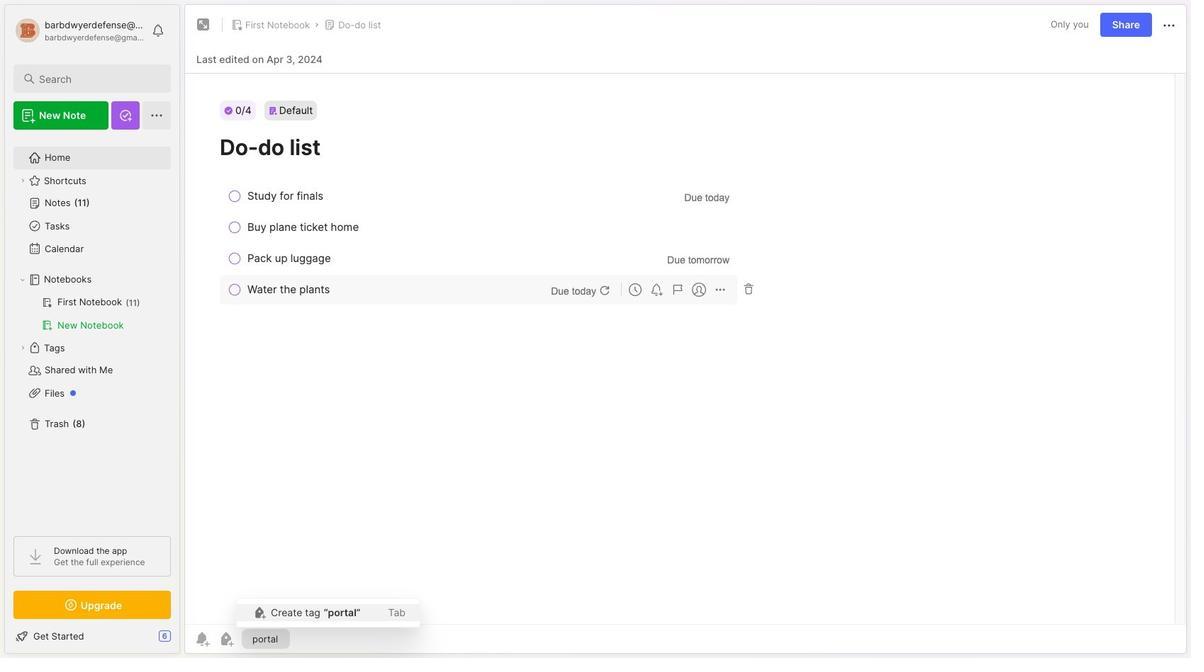 Task type: locate. For each thing, give the bounding box(es) containing it.
Account field
[[13, 16, 145, 45]]

group inside tree
[[13, 291, 170, 337]]

main element
[[0, 0, 184, 659]]

More actions field
[[1161, 16, 1178, 34]]

None search field
[[39, 70, 158, 87]]

Search text field
[[39, 72, 158, 86]]

click to collapse image
[[179, 633, 190, 650]]

group
[[13, 291, 170, 337]]

tree
[[5, 138, 179, 524]]

none search field inside the main element
[[39, 70, 158, 87]]



Task type: describe. For each thing, give the bounding box(es) containing it.
note window element
[[184, 4, 1187, 655]]

add a reminder image
[[194, 631, 211, 648]]

Note Editor text field
[[185, 73, 1187, 625]]

expand notebooks image
[[18, 276, 27, 284]]

expand tags image
[[18, 344, 27, 352]]

Help and Learning task checklist field
[[5, 626, 179, 648]]

expand note image
[[195, 16, 212, 33]]

more actions image
[[1161, 17, 1178, 34]]

add tag image
[[218, 631, 235, 648]]

tree inside the main element
[[5, 138, 179, 524]]



Task type: vqa. For each thing, say whether or not it's contained in the screenshot.
tree in 'Main' element
yes



